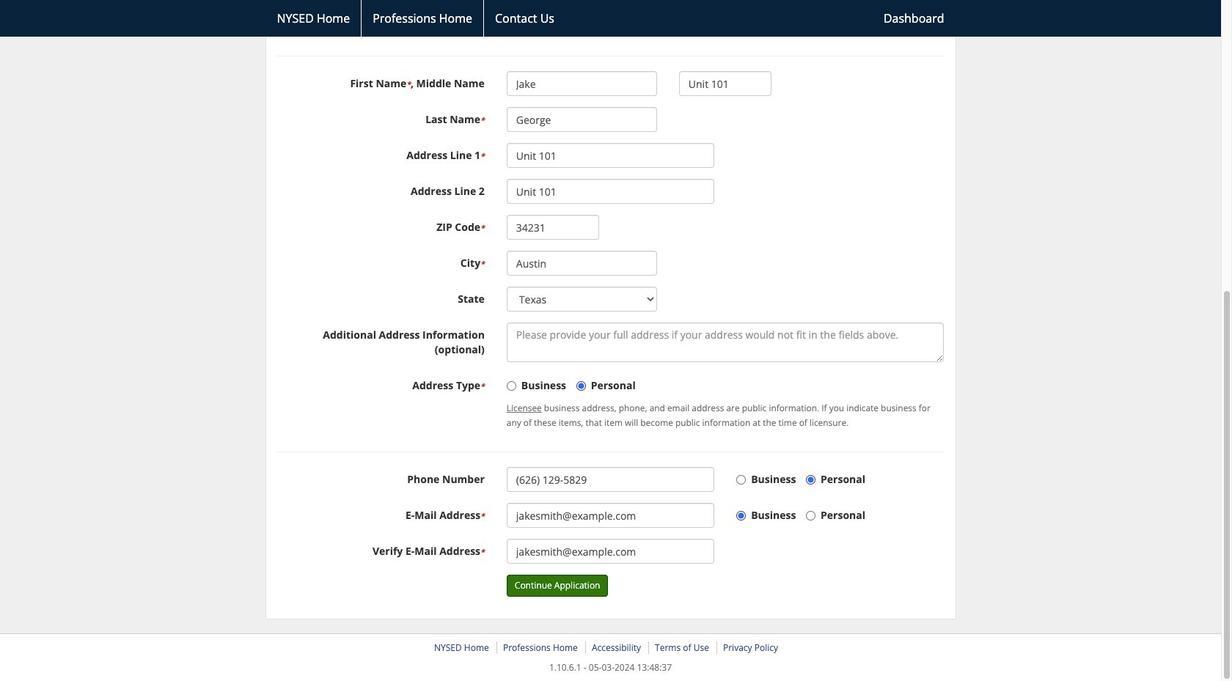 Task type: locate. For each thing, give the bounding box(es) containing it.
Address Line 1 text field
[[507, 143, 715, 168]]

None radio
[[507, 382, 516, 391], [806, 476, 816, 485], [737, 512, 746, 521], [507, 382, 516, 391], [806, 476, 816, 485], [737, 512, 746, 521]]

Middle Name text field
[[679, 71, 772, 96]]

None submit
[[507, 575, 609, 597]]

Enter phone number (optional) text field
[[507, 467, 715, 492]]

Address Line 2 text field
[[507, 179, 715, 204]]

None radio
[[576, 382, 586, 391], [737, 476, 746, 485], [806, 512, 816, 521], [576, 382, 586, 391], [737, 476, 746, 485], [806, 512, 816, 521]]



Task type: describe. For each thing, give the bounding box(es) containing it.
Please re-enter your e-mail address. text field
[[507, 539, 715, 564]]

Email text field
[[507, 503, 715, 528]]

ZIP Code text field
[[507, 215, 600, 240]]

First Name text field
[[507, 71, 657, 96]]

Please provide your full address if your address would not fit in the fields above. text field
[[507, 323, 945, 363]]

City text field
[[507, 251, 657, 276]]

Last Name text field
[[507, 107, 657, 132]]



Task type: vqa. For each thing, say whether or not it's contained in the screenshot.
LIST icon
no



